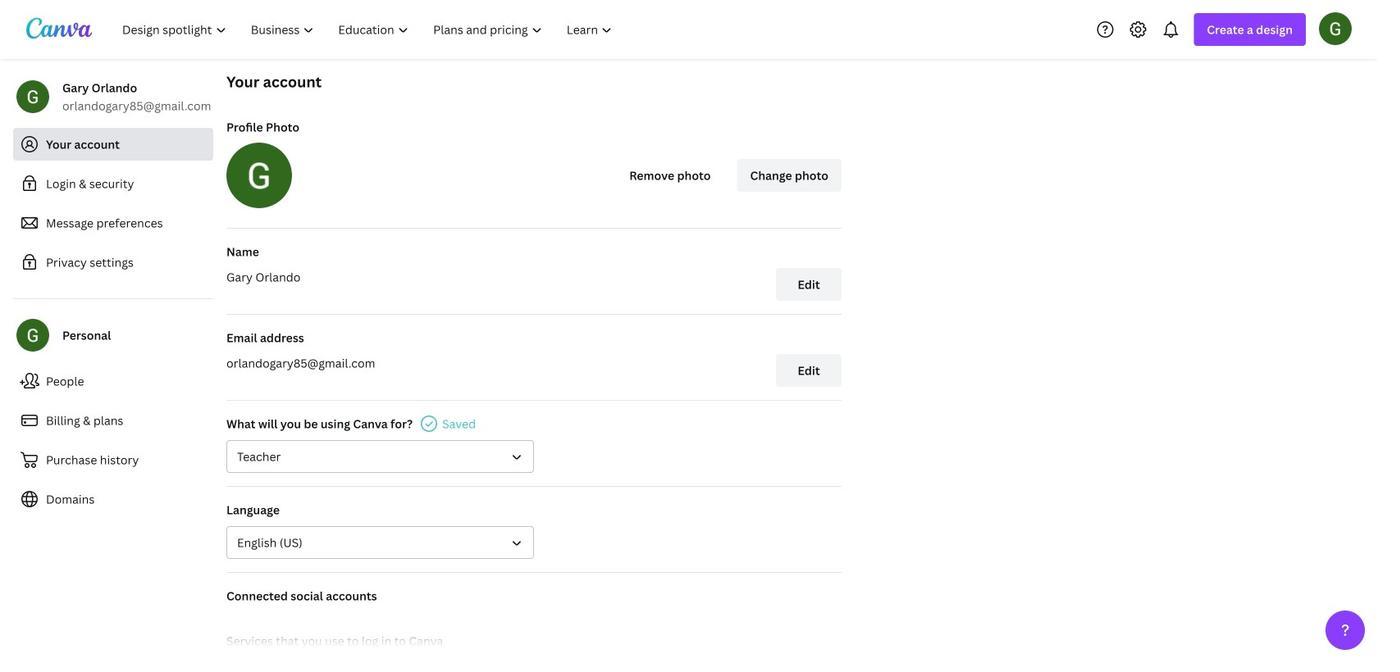 Task type: locate. For each thing, give the bounding box(es) containing it.
gary orlando image
[[1319, 12, 1352, 45]]

top level navigation element
[[112, 13, 626, 46]]

None button
[[226, 441, 534, 473]]



Task type: describe. For each thing, give the bounding box(es) containing it.
Language: English (US) button
[[226, 527, 534, 560]]



Task type: vqa. For each thing, say whether or not it's contained in the screenshot.
button
yes



